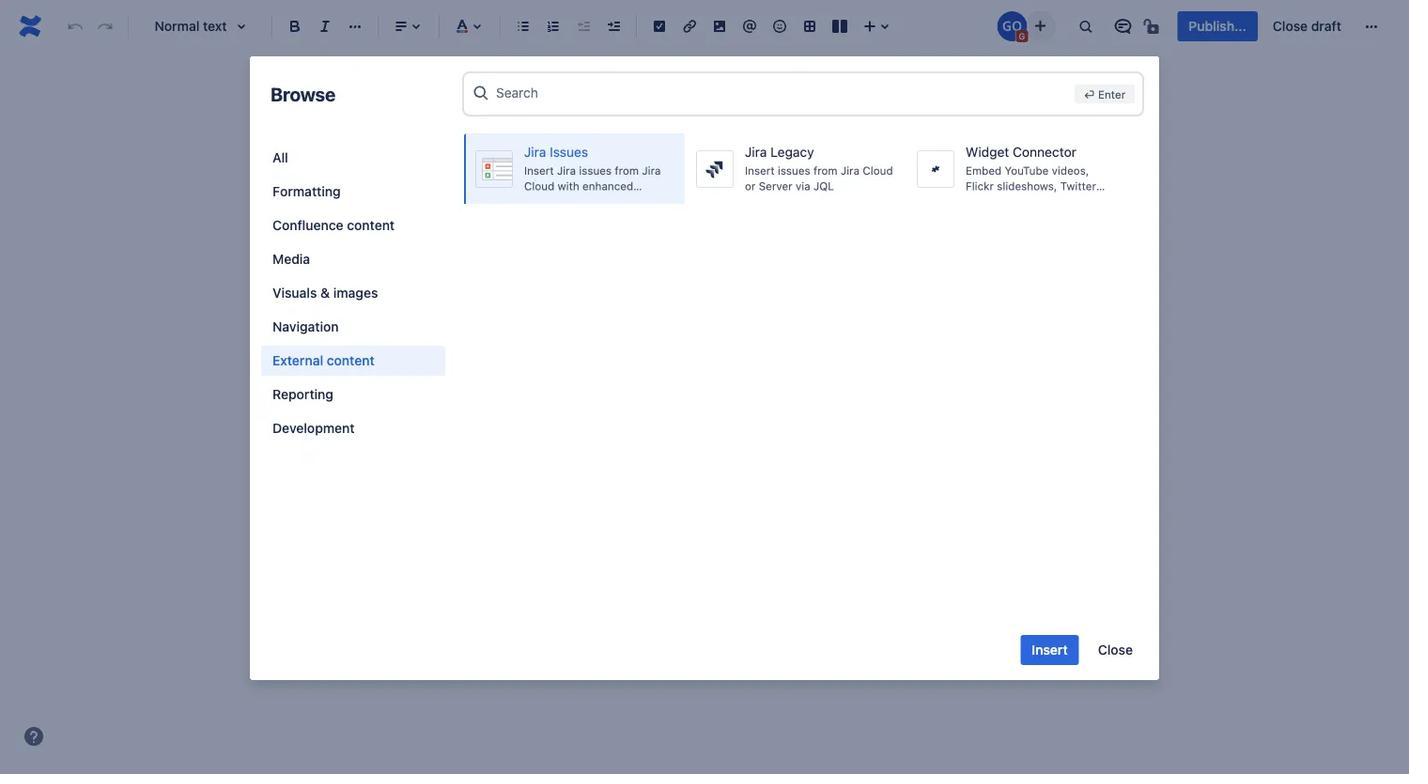 Task type: describe. For each thing, give the bounding box(es) containing it.
content for external content
[[327, 353, 374, 368]]

close draft
[[1273, 18, 1341, 34]]

cloud inside jira issues insert jira issues from jira cloud with enhanced search, filtering, and configuration.
[[524, 179, 555, 193]]

streams,
[[966, 195, 1010, 208]]

server
[[759, 179, 793, 193]]

redo ⌘⇧z image
[[94, 15, 116, 38]]

media button
[[261, 244, 445, 274]]

research link
[[520, 81, 576, 103]]

issues
[[550, 144, 588, 160]]

jira issues insert jira issues from jira cloud with enhanced search, filtering, and configuration.
[[524, 144, 661, 223]]

youtube
[[1005, 164, 1049, 177]]

⏎ enter
[[1084, 87, 1126, 101]]

embed
[[966, 164, 1002, 177]]

action item image
[[648, 15, 671, 38]]

close button
[[1087, 635, 1144, 665]]

draft
[[1311, 18, 1341, 34]]

external content
[[272, 353, 374, 368]]

legacy
[[771, 144, 814, 160]]

1-on-1 meeting button
[[463, 175, 555, 206]]

publish...
[[1189, 18, 1246, 34]]

,
[[555, 181, 559, 197]]

videos,
[[1052, 164, 1089, 177]]

and inside widget connector embed youtube videos, flickr slideshows, twitter streams, google docs and other content from the web.
[[1083, 195, 1102, 208]]

mention image
[[738, 15, 761, 38]]

insert for issues
[[524, 164, 554, 177]]

from inside jira legacy insert issues from jira cloud or server via jql
[[813, 164, 838, 177]]

gary orlando image
[[997, 11, 1027, 41]]

4 ls retrospective button
[[563, 175, 676, 206]]

1
[[497, 182, 503, 197]]

popular templates: 1-on-1 meeting , 4 ls retrospective
[[344, 181, 676, 197]]

external
[[272, 353, 323, 368]]

web.
[[1086, 210, 1111, 223]]

issues inside jira issues insert jira issues from jira cloud with enhanced search, filtering, and configuration.
[[579, 164, 612, 177]]

4
[[563, 182, 571, 197]]

search,
[[524, 195, 562, 208]]

browse dialog
[[250, 56, 1159, 680]]

search field
[[496, 76, 1067, 109]]

add image, video, or file image
[[708, 15, 731, 38]]

browse
[[271, 83, 336, 105]]

or
[[745, 179, 756, 193]]

confluence content
[[272, 217, 395, 233]]

meeting
[[506, 182, 555, 197]]

link image
[[678, 15, 701, 38]]

undo ⌘z image
[[64, 15, 86, 38]]

images
[[333, 285, 378, 301]]

confluence content button
[[261, 210, 445, 240]]

advanced search image
[[472, 84, 490, 102]]

and inside jira issues insert jira issues from jira cloud with enhanced search, filtering, and configuration.
[[611, 195, 631, 208]]

Give this page a title text field
[[344, 147, 1058, 178]]

enter
[[1098, 87, 1126, 101]]

outdent ⇧tab image
[[572, 15, 595, 38]]

widget
[[966, 144, 1009, 160]]

content for confluence content
[[347, 217, 395, 233]]

jira legacy insert issues from jira cloud or server via jql
[[745, 144, 893, 193]]

flickr
[[966, 179, 994, 193]]

filtering,
[[565, 195, 608, 208]]

publish... button
[[1177, 11, 1258, 41]]

widget connector embed youtube videos, flickr slideshows, twitter streams, google docs and other content from the web.
[[966, 144, 1111, 223]]



Task type: vqa. For each thing, say whether or not it's contained in the screenshot.
DEVELOPMENT icon on the top's group
no



Task type: locate. For each thing, give the bounding box(es) containing it.
1 vertical spatial close
[[1098, 642, 1133, 658]]

from down docs
[[1039, 210, 1063, 223]]

1 horizontal spatial from
[[813, 164, 838, 177]]

0 horizontal spatial issues
[[579, 164, 612, 177]]

insert up or on the right of the page
[[745, 164, 775, 177]]

navigation button
[[261, 312, 445, 342]]

1 horizontal spatial and
[[1083, 195, 1102, 208]]

issues
[[579, 164, 612, 177], [778, 164, 810, 177]]

1 issues from the left
[[579, 164, 612, 177]]

0 horizontal spatial cloud
[[524, 179, 555, 193]]

cloud
[[863, 164, 893, 177], [524, 179, 555, 193]]

content
[[996, 210, 1036, 223], [347, 217, 395, 233], [327, 353, 374, 368]]

2 horizontal spatial from
[[1039, 210, 1063, 223]]

formatting button
[[261, 177, 445, 207]]

visuals
[[272, 285, 317, 301]]

insert inside jira legacy insert issues from jira cloud or server via jql
[[745, 164, 775, 177]]

&
[[320, 285, 330, 301]]

research
[[520, 84, 576, 100]]

development
[[272, 420, 355, 436]]

insert up meeting
[[524, 164, 554, 177]]

close inside browse dialog
[[1098, 642, 1133, 658]]

google
[[1014, 195, 1051, 208]]

other
[[966, 210, 993, 223]]

insert for legacy
[[745, 164, 775, 177]]

content inside 'button'
[[327, 353, 374, 368]]

jql
[[813, 179, 834, 193]]

0 horizontal spatial insert
[[524, 164, 554, 177]]

content inside widget connector embed youtube videos, flickr slideshows, twitter streams, google docs and other content from the web.
[[996, 210, 1036, 223]]

slideshows,
[[997, 179, 1057, 193]]

1 horizontal spatial close
[[1273, 18, 1308, 34]]

and up web.
[[1083, 195, 1102, 208]]

2 and from the left
[[1083, 195, 1102, 208]]

confluence
[[272, 217, 343, 233]]

and
[[611, 195, 631, 208], [1083, 195, 1102, 208]]

navigation
[[272, 319, 339, 334]]

from up jql
[[813, 164, 838, 177]]

2 horizontal spatial insert
[[1032, 642, 1068, 658]]

content inside button
[[347, 217, 395, 233]]

Main content area, start typing to enter text. text field
[[344, 206, 1058, 257]]

content down the google at the right top of page
[[996, 210, 1036, 223]]

development button
[[261, 413, 445, 443]]

all
[[272, 150, 288, 165]]

all button
[[261, 143, 445, 173]]

1 and from the left
[[611, 195, 631, 208]]

media
[[272, 251, 310, 267]]

enhanced
[[582, 179, 633, 193]]

0 horizontal spatial and
[[611, 195, 631, 208]]

reporting
[[272, 387, 333, 402]]

indent tab image
[[602, 15, 625, 38]]

close right the insert "button" at the bottom of the page
[[1098, 642, 1133, 658]]

close
[[1273, 18, 1308, 34], [1098, 642, 1133, 658]]

insert inside jira issues insert jira issues from jira cloud with enhanced search, filtering, and configuration.
[[524, 164, 554, 177]]

0 vertical spatial close
[[1273, 18, 1308, 34]]

1 horizontal spatial issues
[[778, 164, 810, 177]]

1 vertical spatial cloud
[[524, 179, 555, 193]]

from inside widget connector embed youtube videos, flickr slideshows, twitter streams, google docs and other content from the web.
[[1039, 210, 1063, 223]]

issues inside jira legacy insert issues from jira cloud or server via jql
[[778, 164, 810, 177]]

docs
[[1054, 195, 1080, 208]]

reporting button
[[261, 380, 445, 410]]

insert left close button
[[1032, 642, 1068, 658]]

insert inside "button"
[[1032, 642, 1068, 658]]

formatting
[[272, 184, 341, 199]]

0 vertical spatial cloud
[[863, 164, 893, 177]]

close left draft
[[1273, 18, 1308, 34]]

with
[[558, 179, 579, 193]]

popular
[[344, 181, 390, 197]]

0 horizontal spatial close
[[1098, 642, 1133, 658]]

issues up enhanced
[[579, 164, 612, 177]]

1 horizontal spatial insert
[[745, 164, 775, 177]]

confluence image
[[15, 11, 45, 41], [15, 11, 45, 41]]

close draft button
[[1262, 11, 1353, 41]]

connector
[[1013, 144, 1077, 160]]

numbered list ⌘⇧7 image
[[542, 15, 565, 38]]

from up retrospective
[[615, 164, 639, 177]]

jira
[[524, 144, 546, 160], [745, 144, 767, 160], [557, 164, 576, 177], [642, 164, 661, 177], [841, 164, 860, 177]]

content
[[449, 84, 498, 100]]

external content button
[[261, 346, 445, 376]]

emoji image
[[768, 15, 791, 38]]

content down navigation button
[[327, 353, 374, 368]]

⏎
[[1084, 87, 1095, 101]]

visuals & images button
[[261, 278, 445, 308]]

and down enhanced
[[611, 195, 631, 208]]

table image
[[799, 15, 821, 38]]

retrospective
[[592, 182, 676, 197]]

from
[[615, 164, 639, 177], [813, 164, 838, 177], [1039, 210, 1063, 223]]

italic ⌘i image
[[314, 15, 336, 38]]

ls
[[575, 182, 589, 197]]

0 horizontal spatial from
[[615, 164, 639, 177]]

close for close draft
[[1273, 18, 1308, 34]]

layouts image
[[829, 15, 851, 38]]

the
[[1066, 210, 1083, 223]]

insert
[[524, 164, 554, 177], [745, 164, 775, 177], [1032, 642, 1068, 658]]

configuration.
[[524, 210, 596, 223]]

close for close
[[1098, 642, 1133, 658]]

visuals & images
[[272, 285, 378, 301]]

issues up via
[[778, 164, 810, 177]]

bold ⌘b image
[[284, 15, 306, 38]]

from inside jira issues insert jira issues from jira cloud with enhanced search, filtering, and configuration.
[[615, 164, 639, 177]]

insert button
[[1021, 635, 1079, 665]]

2 issues from the left
[[778, 164, 810, 177]]

content link
[[449, 81, 498, 103]]

content down popular on the left top of page
[[347, 217, 395, 233]]

twitter
[[1060, 179, 1096, 193]]

bullet list ⌘⇧8 image
[[512, 15, 535, 38]]

cloud inside jira legacy insert issues from jira cloud or server via jql
[[863, 164, 893, 177]]

templates:
[[394, 181, 460, 197]]

via
[[796, 179, 810, 193]]

1 horizontal spatial cloud
[[863, 164, 893, 177]]

1-
[[463, 182, 475, 197]]

on-
[[475, 182, 497, 197]]



